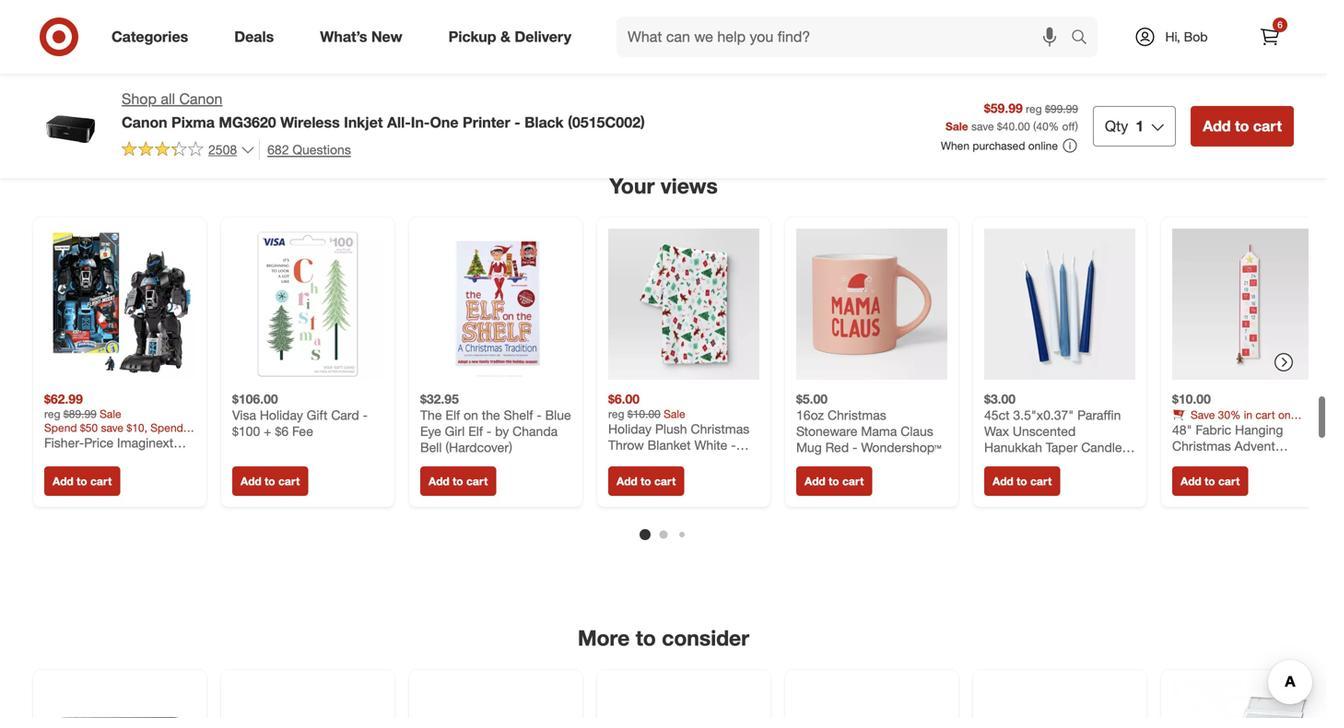 Task type: describe. For each thing, give the bounding box(es) containing it.
the
[[420, 407, 442, 423]]

paraffin
[[1078, 407, 1122, 423]]

inkjet
[[344, 113, 383, 131]]

all
[[161, 90, 175, 108]]

- inside $3.00 45ct 3.5"x0.37" paraffin wax unscented hanukkah taper candle - spritz™
[[1126, 440, 1131, 456]]

fisher-price imaginext dc super friends transforming batman bat-tech batbot image
[[44, 229, 195, 380]]

add to cart for '48" fabric hanging christmas advent calendar with gingerbread man counter white - wondershop™' image
[[1181, 475, 1241, 488]]

in
[[1245, 408, 1253, 422]]

the elf on the shelf - blue eye girl elf - by chanda bell (hardcover) image
[[420, 229, 572, 380]]

to for fisher-price imaginext dc super friends transforming batman bat-tech batbot image
[[77, 475, 87, 488]]

on inside $32.95 the elf on the shelf - blue eye girl elf - by chanda bell (hardcover)
[[464, 407, 478, 423]]

2508
[[208, 141, 237, 157]]

hanukkah
[[985, 440, 1043, 456]]

682 questions
[[268, 141, 351, 158]]

views
[[661, 173, 718, 199]]

more
[[578, 625, 630, 651]]

red
[[826, 440, 849, 456]]

delivery
[[515, 28, 572, 46]]

new
[[371, 28, 403, 46]]

black
[[525, 113, 564, 131]]

reg for $62.99
[[44, 407, 60, 421]]

& for pickup
[[501, 28, 511, 46]]

what's new link
[[305, 17, 426, 57]]

add to cart button for 16oz christmas stoneware mama claus mug red - wondershop™ image at right
[[797, 467, 873, 496]]

the
[[482, 407, 500, 423]]

cart for '48" fabric hanging christmas advent calendar with gingerbread man counter white - wondershop™' image
[[1219, 475, 1241, 488]]

16oz
[[797, 407, 824, 423]]

- inside shop all canon canon pixma mg3620 wireless inkjet all-in-one printer - black (0515c002)
[[515, 113, 521, 131]]

printers & scanners link
[[141, 70, 303, 110]]

$5.00 16oz christmas stoneware mama claus mug red - wondershop™
[[797, 391, 942, 456]]

bob
[[1185, 29, 1208, 45]]

to for visa holiday gift card - $100 + $6 fee image
[[265, 475, 275, 488]]

mug
[[797, 440, 822, 456]]

40
[[1037, 119, 1049, 133]]

girl
[[445, 423, 465, 440]]

mama
[[861, 423, 898, 440]]

questions
[[293, 141, 351, 158]]

$6.00 reg $10.00 sale holiday plush christmas throw blanket white - wondershop™
[[609, 391, 750, 470]]

add to cart button for fisher-price imaginext dc super friends transforming batman bat-tech batbot image
[[44, 467, 120, 496]]

in-
[[411, 113, 430, 131]]

printers & scanners
[[157, 81, 288, 99]]

add to cart for the holiday plush christmas throw blanket white - wondershop™ image
[[617, 475, 676, 488]]

hp deskjet 4155e wireless all-in-one color printer, scanner, copier with instant ink and hp+ (26q90a) image
[[797, 681, 948, 718]]

add for visa holiday gift card - $100 + $6 fee image
[[241, 475, 262, 488]]

purchased
[[973, 139, 1026, 153]]

blue
[[545, 407, 571, 423]]

$106.00 visa holiday gift card - $100 + $6 fee
[[232, 391, 368, 440]]

eye
[[420, 423, 441, 440]]

(0515c002)
[[568, 113, 645, 131]]

taper
[[1046, 440, 1078, 456]]

45ct 3.5"x0.37" paraffin wax unscented hanukkah taper candle - spritz™ image
[[985, 229, 1136, 380]]

- inside $6.00 reg $10.00 sale holiday plush christmas throw blanket white - wondershop™
[[731, 437, 736, 453]]

what's
[[320, 28, 367, 46]]

save
[[972, 119, 995, 133]]

+
[[264, 423, 272, 440]]

on inside save 30% in cart on select holiday decor
[[1279, 408, 1291, 422]]

online
[[1029, 139, 1058, 153]]

hp deskjet 3755 wireless all-in-one color printer, scanner, copier, instant ink ready image
[[1173, 681, 1324, 718]]

6
[[1278, 19, 1283, 30]]

add for the holiday plush christmas throw blanket white - wondershop™ image
[[617, 475, 638, 488]]

your views
[[610, 173, 718, 199]]

shelf
[[504, 407, 533, 423]]

cart for the holiday plush christmas throw blanket white - wondershop™ image
[[655, 475, 676, 488]]

$6.00
[[609, 391, 640, 407]]

add to cart for 45ct 3.5"x0.37" paraffin wax unscented hanukkah taper candle - spritz™ image
[[993, 475, 1052, 488]]

add to cart for the elf on the shelf - blue eye girl elf - by chanda bell (hardcover) image
[[429, 475, 488, 488]]

$
[[998, 119, 1003, 133]]

hi, bob
[[1166, 29, 1208, 45]]

40.00
[[1003, 119, 1031, 133]]

add to cart for visa holiday gift card - $100 + $6 fee image
[[241, 475, 300, 488]]

add for 16oz christmas stoneware mama claus mug red - wondershop™ image at right
[[805, 475, 826, 488]]

printers
[[157, 81, 208, 99]]

48" fabric hanging christmas advent calendar with gingerbread man counter white - wondershop™ image
[[1173, 229, 1324, 380]]

blanket
[[648, 437, 691, 453]]

plush
[[655, 421, 687, 437]]

categories
[[652, 28, 759, 54]]

categories link
[[96, 17, 211, 57]]

pickup & delivery link
[[433, 17, 595, 57]]

cart for the elf on the shelf - blue eye girl elf - by chanda bell (hardcover) image
[[467, 475, 488, 488]]

claus
[[901, 423, 934, 440]]

682 questions link
[[259, 139, 351, 160]]

16oz christmas stoneware mama claus mug red - wondershop™ image
[[797, 229, 948, 380]]

holiday plush christmas throw blanket white - wondershop™ image
[[609, 229, 760, 380]]

What can we help you find? suggestions appear below search field
[[617, 17, 1076, 57]]

more to consider
[[578, 625, 750, 651]]

$89.99
[[63, 407, 97, 421]]

30%
[[1219, 408, 1241, 422]]

cart for visa holiday gift card - $100 + $6 fee image
[[278, 475, 300, 488]]

what's new
[[320, 28, 403, 46]]

visa holiday gift card - $100 + $6 fee image
[[232, 229, 384, 380]]

pixma
[[172, 113, 215, 131]]

fee
[[292, 423, 313, 440]]

shop
[[122, 90, 157, 108]]

printer
[[463, 113, 511, 131]]

add to cart button for visa holiday gift card - $100 + $6 fee image
[[232, 467, 308, 496]]

add to cart for 16oz christmas stoneware mama claus mug red - wondershop™ image at right
[[805, 475, 864, 488]]

wax
[[985, 423, 1010, 440]]

qty
[[1106, 117, 1129, 135]]

unscented
[[1013, 423, 1076, 440]]

save 30% in cart on select holiday decor
[[1173, 408, 1291, 436]]

$62.99
[[44, 391, 83, 407]]

2508 link
[[122, 139, 256, 162]]

$5.00
[[797, 391, 828, 407]]

visa
[[232, 407, 256, 423]]

0 vertical spatial canon
[[179, 90, 223, 108]]

search
[[1063, 30, 1107, 48]]

add to cart for fisher-price imaginext dc super friends transforming batman bat-tech batbot image
[[53, 475, 112, 488]]

shop all canon canon pixma mg3620 wireless inkjet all-in-one printer - black (0515c002)
[[122, 90, 645, 131]]



Task type: vqa. For each thing, say whether or not it's contained in the screenshot.
"shipping"
no



Task type: locate. For each thing, give the bounding box(es) containing it.
0 horizontal spatial &
[[212, 81, 221, 99]]

0 horizontal spatial $10.00
[[628, 407, 661, 421]]

to for 16oz christmas stoneware mama claus mug red - wondershop™ image at right
[[829, 475, 840, 488]]

add for 45ct 3.5"x0.37" paraffin wax unscented hanukkah taper candle - spritz™ image
[[993, 475, 1014, 488]]

- inside $106.00 visa holiday gift card - $100 + $6 fee
[[363, 407, 368, 423]]

1 horizontal spatial christmas
[[828, 407, 887, 423]]

0 horizontal spatial christmas
[[691, 421, 750, 437]]

cart down red
[[843, 475, 864, 488]]

to for the elf on the shelf - blue eye girl elf - by chanda bell (hardcover) image
[[453, 475, 463, 488]]

scanners
[[225, 81, 288, 99]]

to
[[1236, 117, 1250, 135], [77, 475, 87, 488], [265, 475, 275, 488], [453, 475, 463, 488], [641, 475, 652, 488], [829, 475, 840, 488], [1017, 475, 1028, 488], [1205, 475, 1216, 488], [636, 625, 656, 651]]

1 horizontal spatial wondershop™
[[862, 440, 942, 456]]

- right card
[[363, 407, 368, 423]]

holiday inside $106.00 visa holiday gift card - $100 + $6 fee
[[260, 407, 303, 423]]

6 link
[[1250, 17, 1291, 57]]

1 vertical spatial canon
[[122, 113, 167, 131]]

on left the the
[[464, 407, 478, 423]]

by
[[495, 423, 509, 440]]

- inside $5.00 16oz christmas stoneware mama claus mug red - wondershop™
[[853, 440, 858, 456]]

christmas up red
[[828, 407, 887, 423]]

45ct
[[985, 407, 1010, 423]]

cart for 45ct 3.5"x0.37" paraffin wax unscented hanukkah taper candle - spritz™ image
[[1031, 475, 1052, 488]]

sale inside $59.99 reg $99.99 sale save $ 40.00 ( 40 % off )
[[946, 119, 969, 133]]

0 horizontal spatial reg
[[44, 407, 60, 421]]

holiday inside $6.00 reg $10.00 sale holiday plush christmas throw blanket white - wondershop™
[[609, 421, 652, 437]]

categories
[[112, 28, 188, 46]]

1 horizontal spatial canon
[[179, 90, 223, 108]]

$59.99
[[985, 100, 1023, 116]]

&
[[501, 28, 511, 46], [212, 81, 221, 99]]

holiday
[[1206, 422, 1241, 436]]

3.5"x0.37"
[[1014, 407, 1074, 423]]

add down mug
[[805, 475, 826, 488]]

mg3620
[[219, 113, 276, 131]]

-
[[515, 113, 521, 131], [363, 407, 368, 423], [537, 407, 542, 423], [487, 423, 492, 440], [731, 437, 736, 453], [853, 440, 858, 456], [1126, 440, 1131, 456]]

all-
[[387, 113, 411, 131]]

reg for $6.00
[[609, 407, 625, 421]]

add to cart button for the elf on the shelf - blue eye girl elf - by chanda bell (hardcover) image
[[420, 467, 496, 496]]

add down $100
[[241, 475, 262, 488]]

canon pixma ts6420a wireless inkjet all-in-one printer - black image
[[44, 681, 195, 718]]

search button
[[1063, 17, 1107, 61]]

cart down (hardcover)
[[467, 475, 488, 488]]

- right red
[[853, 440, 858, 456]]

0 horizontal spatial wondershop™
[[609, 453, 689, 470]]

qty 1
[[1106, 117, 1144, 135]]

to for the holiday plush christmas throw blanket white - wondershop™ image
[[641, 475, 652, 488]]

1 vertical spatial &
[[212, 81, 221, 99]]

sale for $59.99
[[946, 119, 969, 133]]

add down bell
[[429, 475, 450, 488]]

reg up (
[[1026, 102, 1043, 116]]

elf right girl
[[469, 423, 483, 440]]

christmas inside $5.00 16oz christmas stoneware mama claus mug red - wondershop™
[[828, 407, 887, 423]]

wondershop™
[[862, 440, 942, 456], [609, 453, 689, 470]]

elf right 'the'
[[446, 407, 460, 423]]

to for 45ct 3.5"x0.37" paraffin wax unscented hanukkah taper candle - spritz™ image
[[1017, 475, 1028, 488]]

add down throw
[[617, 475, 638, 488]]

deals
[[234, 28, 274, 46]]

$10.00 up save
[[1173, 391, 1212, 407]]

candle
[[1082, 440, 1123, 456]]

add down spritz™
[[993, 475, 1014, 488]]

& right the pickup
[[501, 28, 511, 46]]

$106.00
[[232, 391, 278, 407]]

- left black
[[515, 113, 521, 131]]

$3.00
[[985, 391, 1016, 407]]

spritz™
[[985, 456, 1026, 472]]

1 horizontal spatial $10.00
[[1173, 391, 1212, 407]]

related
[[569, 28, 646, 54]]

$32.95
[[420, 391, 459, 407]]

reg left $89.99 on the left bottom of the page
[[44, 407, 60, 421]]

save
[[1191, 408, 1216, 422]]

sale inside $62.99 reg $89.99 sale
[[100, 407, 121, 421]]

wireless
[[280, 113, 340, 131]]

1 horizontal spatial reg
[[609, 407, 625, 421]]

canon up pixma
[[179, 90, 223, 108]]

& for printers
[[212, 81, 221, 99]]

add to cart button for the holiday plush christmas throw blanket white - wondershop™ image
[[609, 467, 685, 496]]

- right white
[[731, 437, 736, 453]]

sale for $62.99
[[100, 407, 121, 421]]

& right printers
[[212, 81, 221, 99]]

wondershop™ inside $6.00 reg $10.00 sale holiday plush christmas throw blanket white - wondershop™
[[609, 453, 689, 470]]

white
[[695, 437, 728, 453]]

wondershop™ down plush on the bottom of page
[[609, 453, 689, 470]]

cart for fisher-price imaginext dc super friends transforming batman bat-tech batbot image
[[90, 475, 112, 488]]

add right 1
[[1204, 117, 1231, 135]]

cart down taper
[[1031, 475, 1052, 488]]

682
[[268, 141, 289, 158]]

wondershop™ right red
[[862, 440, 942, 456]]

holiday
[[260, 407, 303, 423], [609, 421, 652, 437]]

canon down shop
[[122, 113, 167, 131]]

cart down blanket
[[655, 475, 676, 488]]

sale up when
[[946, 119, 969, 133]]

when
[[941, 139, 970, 153]]

christmas right plush on the bottom of page
[[691, 421, 750, 437]]

stoneware
[[797, 423, 858, 440]]

1 horizontal spatial on
[[1279, 408, 1291, 422]]

2 horizontal spatial reg
[[1026, 102, 1043, 116]]

cart down holiday
[[1219, 475, 1241, 488]]

1
[[1136, 117, 1144, 135]]

add for the elf on the shelf - blue eye girl elf - by chanda bell (hardcover) image
[[429, 475, 450, 488]]

select
[[1173, 422, 1203, 436]]

on
[[464, 407, 478, 423], [1279, 408, 1291, 422]]

cart down 6 link
[[1254, 117, 1283, 135]]

wondershop™ inside $5.00 16oz christmas stoneware mama claus mug red - wondershop™
[[862, 440, 942, 456]]

2 horizontal spatial sale
[[946, 119, 969, 133]]

add for fisher-price imaginext dc super friends transforming batman bat-tech batbot image
[[53, 475, 74, 488]]

reg inside $59.99 reg $99.99 sale save $ 40.00 ( 40 % off )
[[1026, 102, 1043, 116]]

sale up blanket
[[664, 407, 686, 421]]

add to cart button
[[1192, 106, 1295, 146], [44, 467, 120, 496], [232, 467, 308, 496], [420, 467, 496, 496], [609, 467, 685, 496], [797, 467, 873, 496], [985, 467, 1061, 496], [1173, 467, 1249, 496]]

consider
[[662, 625, 750, 651]]

- right candle
[[1126, 440, 1131, 456]]

$99.99
[[1046, 102, 1079, 116]]

0 horizontal spatial canon
[[122, 113, 167, 131]]

(hardcover)
[[446, 440, 513, 456]]

(
[[1034, 119, 1037, 133]]

- left blue in the bottom left of the page
[[537, 407, 542, 423]]

sale for $6.00
[[664, 407, 686, 421]]

reg for $59.99
[[1026, 102, 1043, 116]]

hi,
[[1166, 29, 1181, 45]]

deals link
[[219, 17, 297, 57]]

)
[[1076, 119, 1079, 133]]

reg up throw
[[609, 407, 625, 421]]

to for '48" fabric hanging christmas advent calendar with gingerbread man counter white - wondershop™' image
[[1205, 475, 1216, 488]]

$10.00
[[1173, 391, 1212, 407], [628, 407, 661, 421]]

add down $89.99 on the left bottom of the page
[[53, 475, 74, 488]]

cart right "in"
[[1256, 408, 1276, 422]]

sale right $89.99 on the left bottom of the page
[[100, 407, 121, 421]]

$32.95 the elf on the shelf - blue eye girl elf - by chanda bell (hardcover)
[[420, 391, 571, 456]]

pickup & delivery
[[449, 28, 572, 46]]

bell
[[420, 440, 442, 456]]

0 horizontal spatial holiday
[[260, 407, 303, 423]]

image of canon pixma mg3620 wireless inkjet all-in-one printer - black (0515c002) image
[[33, 89, 107, 162]]

1 horizontal spatial sale
[[664, 407, 686, 421]]

reg inside $6.00 reg $10.00 sale holiday plush christmas throw blanket white - wondershop™
[[609, 407, 625, 421]]

1 horizontal spatial holiday
[[609, 421, 652, 437]]

0 horizontal spatial sale
[[100, 407, 121, 421]]

0 horizontal spatial on
[[464, 407, 478, 423]]

add down 'select'
[[1181, 475, 1202, 488]]

on right decor
[[1279, 408, 1291, 422]]

0 horizontal spatial elf
[[446, 407, 460, 423]]

reg inside $62.99 reg $89.99 sale
[[44, 407, 60, 421]]

$10.00 inside $6.00 reg $10.00 sale holiday plush christmas throw blanket white - wondershop™
[[628, 407, 661, 421]]

add to cart button for '48" fabric hanging christmas advent calendar with gingerbread man counter white - wondershop™' image
[[1173, 467, 1249, 496]]

- left by
[[487, 423, 492, 440]]

sale inside $6.00 reg $10.00 sale holiday plush christmas throw blanket white - wondershop™
[[664, 407, 686, 421]]

cart down $89.99 on the left bottom of the page
[[90, 475, 112, 488]]

add for '48" fabric hanging christmas advent calendar with gingerbread man counter white - wondershop™' image
[[1181, 475, 1202, 488]]

one
[[430, 113, 459, 131]]

$10.00 up throw
[[628, 407, 661, 421]]

christmas inside $6.00 reg $10.00 sale holiday plush christmas throw blanket white - wondershop™
[[691, 421, 750, 437]]

$3.00 45ct 3.5"x0.37" paraffin wax unscented hanukkah taper candle - spritz™
[[985, 391, 1131, 472]]

cart inside save 30% in cart on select holiday decor
[[1256, 408, 1276, 422]]

$62.99 reg $89.99 sale
[[44, 391, 121, 421]]

0 vertical spatial &
[[501, 28, 511, 46]]

off
[[1063, 119, 1076, 133]]

cart down $6
[[278, 475, 300, 488]]

throw
[[609, 437, 644, 453]]

cart for 16oz christmas stoneware mama claus mug red - wondershop™ image at right
[[843, 475, 864, 488]]

1 horizontal spatial &
[[501, 28, 511, 46]]

$59.99 reg $99.99 sale save $ 40.00 ( 40 % off )
[[946, 100, 1079, 133]]

add to cart button for 45ct 3.5"x0.37" paraffin wax unscented hanukkah taper candle - spritz™ image
[[985, 467, 1061, 496]]

reg
[[1026, 102, 1043, 116], [44, 407, 60, 421], [609, 407, 625, 421]]

when purchased online
[[941, 139, 1058, 153]]

1 horizontal spatial elf
[[469, 423, 483, 440]]



